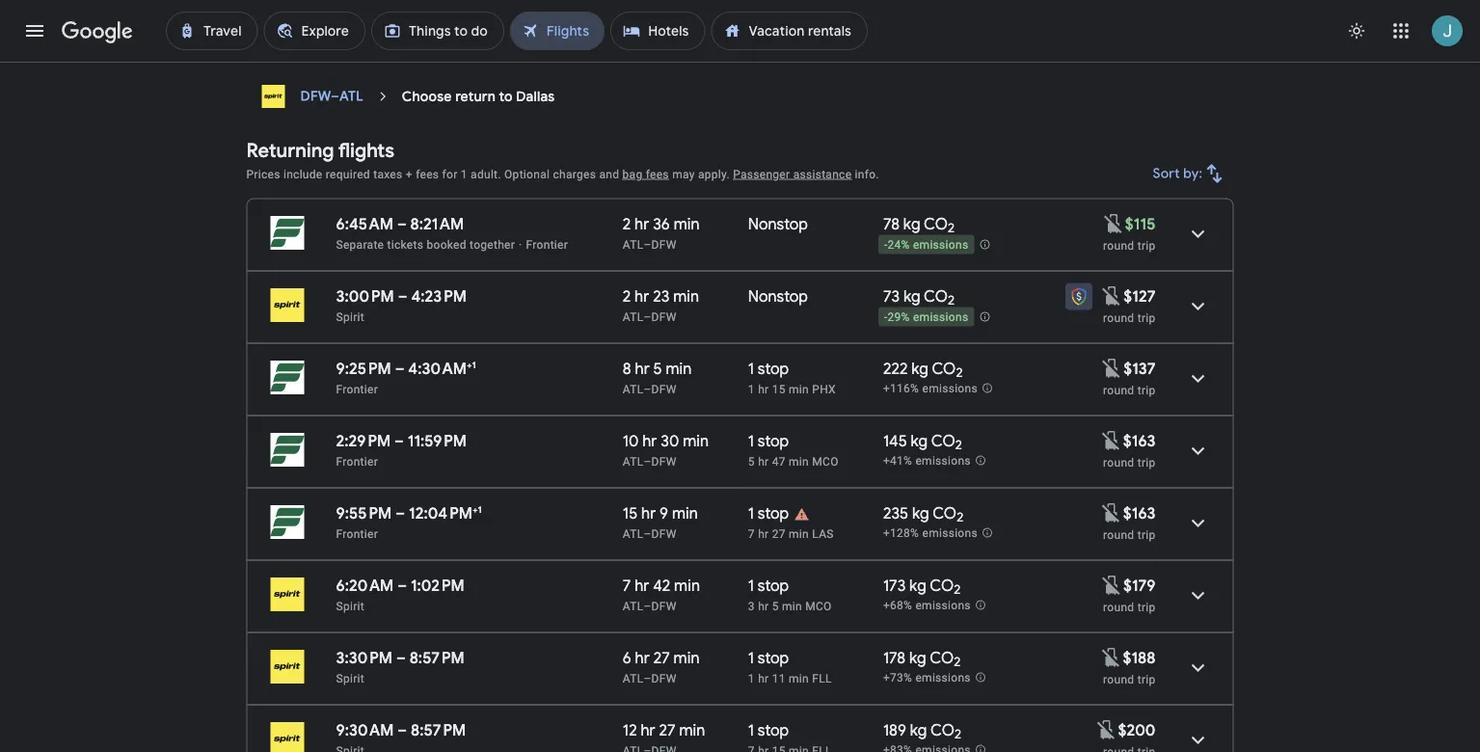 Task type: describe. For each thing, give the bounding box(es) containing it.
airlines
[[463, 6, 511, 23]]

hr inside 1 stop 1 hr 15 min phx
[[758, 382, 769, 396]]

all
[[283, 6, 299, 23]]

137 US dollars text field
[[1124, 359, 1156, 379]]

stop for 6 hr 27 min
[[758, 648, 789, 668]]

hr for 15 hr 9 min atl – dfw
[[641, 503, 656, 523]]

30
[[661, 431, 679, 451]]

round for 222
[[1104, 383, 1135, 397]]

leaves hartsfield-jackson atlanta international airport at 9:55 pm on thursday, november 23 and arrives at dallas/fort worth international airport at 12:04 pm on friday, november 24. element
[[336, 503, 482, 523]]

1 stop 1 hr 11 min fll
[[748, 648, 832, 685]]

1 stop flight. element for 7 hr 42 min
[[748, 576, 789, 598]]

separate tickets booked together. this trip includes tickets from multiple airlines. missed connections may be protected by kiwi.com.. element
[[336, 238, 515, 251]]

dfw for 2 hr 23 min
[[652, 310, 677, 324]]

9:55 pm
[[336, 503, 392, 523]]

layover (1 of 1) is a 5 hr 47 min layover at orlando international airport in orlando. element
[[748, 454, 874, 469]]

total duration 10 hr 30 min. element
[[623, 431, 748, 454]]

Departure time: 6:20 AM. text field
[[336, 576, 394, 596]]

flight details. leaves hartsfield-jackson atlanta international airport at 3:00 pm on thursday, november 23 and arrives at dallas/fort worth international airport at 4:23 pm on thursday, november 23. image
[[1175, 283, 1222, 329]]

– inside the 3:00 pm – 4:23 pm spirit
[[398, 286, 408, 306]]

4:23 pm
[[411, 286, 467, 306]]

1 stop 5 hr 47 min mco
[[748, 431, 839, 468]]

apply.
[[698, 167, 730, 181]]

change appearance image
[[1334, 8, 1380, 54]]

1 fees from the left
[[416, 167, 439, 181]]

kg for 78
[[904, 214, 921, 234]]

layover (1 of 1) is a 7 hr 27 min overnight layover at harry reid international airport in las vegas. element
[[748, 526, 874, 542]]

1 up the layover (1 of 1) is a 1 hr 15 min layover at phoenix sky harbor international airport in phoenix. 'element'
[[748, 359, 754, 379]]

145
[[883, 431, 907, 451]]

200 US dollars text field
[[1118, 720, 1156, 740]]

adult.
[[471, 167, 501, 181]]

this price for this flight doesn't include overhead bin access. if you need a carry-on bag, use the bags filter to update prices. image for 173
[[1100, 574, 1124, 597]]

+68%
[[883, 599, 913, 613]]

kg for 173
[[910, 576, 927, 596]]

min inside 1 stop 3 hr 5 min mco
[[782, 599, 802, 613]]

leaves hartsfield-jackson atlanta international airport at 3:00 pm on thursday, november 23 and arrives at dallas/fort worth international airport at 4:23 pm on thursday, november 23. element
[[336, 286, 467, 306]]

– inside 2 hr 36 min atl – dfw
[[644, 238, 652, 251]]

kg for 145
[[911, 431, 928, 451]]

none search field containing all filters
[[246, 0, 1234, 62]]

dallas
[[516, 88, 555, 105]]

co for 173
[[930, 576, 954, 596]]

– inside 3:30 pm – 8:57 pm spirit
[[396, 648, 406, 668]]

222 kg co 2
[[883, 359, 963, 381]]

round trip for 173
[[1104, 600, 1156, 614]]

total duration 7 hr 42 min. element
[[623, 576, 748, 598]]

returning
[[246, 138, 334, 163]]

dfw for 2 hr 36 min
[[652, 238, 677, 251]]

dfw for 6 hr 27 min
[[652, 672, 677, 685]]

Departure time: 9:25 PM. text field
[[336, 359, 391, 379]]

127 US dollars text field
[[1124, 286, 1156, 306]]

– inside 2:29 pm – 11:59 pm frontier
[[395, 431, 404, 451]]

min for 7 hr 27 min las
[[789, 527, 809, 541]]

atl for 7 hr 42 min
[[623, 599, 644, 613]]

47
[[772, 455, 786, 468]]

emissions for 222
[[923, 382, 978, 396]]

stop for 10 hr 30 min
[[758, 431, 789, 451]]

9:30 am
[[336, 720, 394, 740]]

73 kg co 2
[[883, 286, 955, 309]]

together
[[470, 238, 515, 251]]

trip for 173
[[1138, 600, 1156, 614]]

+73%
[[883, 671, 913, 685]]

2 inside the 2 hr 23 min atl – dfw
[[623, 286, 631, 306]]

to
[[499, 88, 513, 105]]

163 US dollars text field
[[1123, 503, 1156, 523]]

nonstop for 2 hr 36 min
[[748, 214, 808, 234]]

emissions for 173
[[916, 599, 971, 613]]

Departure time: 6:45 AM. text field
[[336, 214, 394, 234]]

12
[[623, 720, 637, 740]]

emissions down 78 kg co 2
[[913, 238, 969, 252]]

frontier for separate tickets booked together. this trip includes tickets from multiple airlines. missed connections may be protected by kiwi.com.. "element" at the top of the page
[[526, 238, 568, 251]]

round for 235
[[1104, 528, 1135, 542]]

co for 145
[[931, 431, 956, 451]]

hr for 12 hr 27 min
[[641, 720, 656, 740]]

+41%
[[883, 454, 913, 468]]

$137
[[1124, 359, 1156, 379]]

7 for 27
[[748, 527, 755, 541]]

1 stop 1 hr 15 min phx
[[748, 359, 836, 396]]

hr for 8 hr 5 min atl – dfw
[[635, 359, 650, 379]]

9:25 pm
[[336, 359, 391, 379]]

$163 for 145
[[1123, 431, 1156, 451]]

min inside 1 stop 1 hr 11 min fll
[[789, 672, 809, 685]]

price
[[646, 6, 679, 23]]

188 US dollars text field
[[1123, 648, 1156, 668]]

dfw – atl
[[300, 88, 363, 105]]

booked
[[427, 238, 467, 251]]

Arrival time: 8:57 PM. text field
[[410, 648, 465, 668]]

returning flights
[[246, 138, 395, 163]]

1:02 pm
[[411, 576, 465, 596]]

atl up flights at the left top
[[339, 88, 363, 105]]

10 hr 30 min atl – dfw
[[623, 431, 709, 468]]

trip for 73
[[1138, 311, 1156, 325]]

emissions down 73 kg co 2
[[913, 311, 969, 324]]

spirit for 3:30 pm
[[336, 672, 365, 685]]

Arrival time: 1:02 PM. text field
[[411, 576, 465, 596]]

1 stop flight. element for 8 hr 5 min
[[748, 359, 789, 381]]

flight details. leaves hartsfield-jackson atlanta international airport at 9:55 pm on thursday, november 23 and arrives at dallas/fort worth international airport at 12:04 pm on friday, november 24. image
[[1175, 500, 1222, 546]]

round for 78
[[1104, 239, 1135, 252]]

189
[[883, 720, 907, 740]]

1 inside 9:25 pm – 4:30 am + 1
[[472, 359, 476, 371]]

min for 6 hr 27 min atl – dfw
[[674, 648, 700, 668]]

– right departure time: 9:55 pm. text box
[[396, 503, 405, 523]]

taxes
[[373, 167, 403, 181]]

23
[[653, 286, 670, 306]]

+116% emissions
[[883, 382, 978, 396]]

this price for this flight doesn't include overhead bin access. if you need a carry-on bag, use the bags filter to update prices. image for 178
[[1100, 646, 1123, 669]]

36
[[653, 214, 670, 234]]

6:20 am – 1:02 pm spirit
[[336, 576, 465, 613]]

– inside 7 hr 42 min atl – dfw
[[644, 599, 652, 613]]

flight details. leaves hartsfield-jackson atlanta international airport at 6:20 am on thursday, november 23 and arrives at dallas/fort worth international airport at 1:02 pm on thursday, november 23. image
[[1175, 572, 1222, 619]]

Arrival time: 4:30 AM on  Friday, November 24. text field
[[408, 359, 476, 379]]

include
[[284, 167, 323, 181]]

+ for 4:30 am
[[467, 359, 472, 371]]

– inside "15 hr 9 min atl – dfw"
[[644, 527, 652, 541]]

separate tickets booked together
[[336, 238, 515, 251]]

dfw up the returning flights
[[300, 88, 331, 105]]

173
[[883, 576, 906, 596]]

co for 178
[[930, 648, 954, 668]]

$163 for 235
[[1123, 503, 1156, 523]]

– up the returning flights
[[331, 88, 339, 105]]

prices
[[246, 167, 280, 181]]

round trip for 78
[[1104, 239, 1156, 252]]

sort
[[1153, 165, 1181, 182]]

nonstop flight. element for 2 hr 36 min
[[748, 214, 808, 237]]

hr for 2 hr 36 min atl – dfw
[[635, 214, 649, 234]]

– right 9:25 pm text box
[[395, 359, 405, 379]]

189 kg co 2
[[883, 720, 962, 743]]

bags button
[[551, 0, 627, 30]]

kg for 73
[[904, 286, 921, 306]]

5 for hr
[[748, 455, 755, 468]]

6:45 am
[[336, 214, 394, 234]]

27 for 12
[[659, 720, 676, 740]]

Arrival time: 12:04 PM on  Friday, November 24. text field
[[409, 503, 482, 523]]

bags
[[563, 6, 594, 23]]

15 hr 9 min atl – dfw
[[623, 503, 698, 541]]

stop for 7 hr 42 min
[[758, 576, 789, 596]]

6:45 am – 8:21 am
[[336, 214, 464, 234]]

co for 73
[[924, 286, 948, 306]]

1 stop flight. element for 6 hr 27 min
[[748, 648, 789, 671]]

atl for 10 hr 30 min
[[623, 455, 644, 468]]

3
[[748, 599, 755, 613]]

1 inside 1 stop 3 hr 5 min mco
[[748, 576, 754, 596]]

co for 189
[[931, 720, 955, 740]]

1 left 11
[[748, 672, 755, 685]]

+41% emissions
[[883, 454, 971, 468]]

1 down 1 stop 1 hr 11 min fll
[[748, 720, 754, 740]]

leaves hartsfield-jackson atlanta international airport at 6:20 am on thursday, november 23 and arrives at dallas/fort worth international airport at 1:02 pm on thursday, november 23. element
[[336, 576, 465, 596]]

78
[[883, 214, 900, 234]]

8:57 pm for 3:30 pm – 8:57 pm spirit
[[410, 648, 465, 668]]

returning flights main content
[[246, 77, 1234, 752]]

min for 10 hr 30 min atl – dfw
[[683, 431, 709, 451]]

flight details. leaves hartsfield-jackson atlanta international airport at 9:30 am on thursday, november 23 and arrives at dallas/fort worth international airport at 8:57 pm on thursday, november 23. image
[[1175, 717, 1222, 752]]

– inside 10 hr 30 min atl – dfw
[[644, 455, 652, 468]]

hr inside 1 stop 5 hr 47 min mco
[[758, 455, 769, 468]]

2 for 73
[[948, 292, 955, 309]]

Departure time: 3:00 PM. text field
[[336, 286, 394, 306]]

6:20 am
[[336, 576, 394, 596]]

hr inside 1 stop 1 hr 11 min fll
[[758, 672, 769, 685]]

Arrival time: 4:23 PM. text field
[[411, 286, 467, 306]]

hr for 6 hr 27 min atl – dfw
[[635, 648, 650, 668]]

kg for 178
[[910, 648, 927, 668]]

assistance
[[793, 167, 852, 181]]

235
[[883, 503, 909, 523]]

Arrival time: 8:57 PM. text field
[[411, 720, 466, 740]]

by:
[[1184, 165, 1203, 182]]

8:21 am
[[411, 214, 464, 234]]

1 stop flight. element for 10 hr 30 min
[[748, 431, 789, 454]]

9:55 pm – 12:04 pm + 1
[[336, 503, 482, 523]]

trip for 178
[[1138, 673, 1156, 686]]

Departure time: 3:30 PM. text field
[[336, 648, 393, 668]]

24%
[[888, 238, 910, 252]]

total duration 8 hr 5 min. element
[[623, 359, 748, 381]]

dfw for 15 hr 9 min
[[652, 527, 677, 541]]

this price for this flight doesn't include overhead bin access. if you need a carry-on bag, use the bags filter to update prices. image
[[1095, 718, 1118, 741]]

15 inside "15 hr 9 min atl – dfw"
[[623, 503, 638, 523]]

separate
[[336, 238, 384, 251]]

– inside "6:20 am – 1:02 pm spirit"
[[398, 576, 407, 596]]

27 for 6
[[654, 648, 670, 668]]

$127
[[1124, 286, 1156, 306]]

round for 173
[[1104, 600, 1135, 614]]

– up tickets
[[397, 214, 407, 234]]

10
[[623, 431, 639, 451]]

9:30 am – 8:57 pm
[[336, 720, 466, 740]]

may
[[672, 167, 695, 181]]

1 inside 9:55 pm – 12:04 pm + 1
[[478, 503, 482, 516]]

price button
[[634, 0, 712, 30]]

and
[[599, 167, 620, 181]]

leaves hartsfield-jackson atlanta international airport at 2:29 pm on thursday, november 23 and arrives at dallas/fort worth international airport at 11:59 pm on thursday, november 23. element
[[336, 431, 467, 451]]

emissions for 145
[[916, 454, 971, 468]]

bag fees button
[[623, 167, 669, 181]]

round for 145
[[1104, 456, 1135, 469]]

phx
[[812, 382, 836, 396]]

total duration 2 hr 36 min. element
[[623, 214, 748, 237]]

spirit for 6:20 am
[[336, 599, 365, 613]]

78 kg co 2
[[883, 214, 955, 236]]

2 hr 36 min atl – dfw
[[623, 214, 700, 251]]



Task type: locate. For each thing, give the bounding box(es) containing it.
1 vertical spatial 27
[[654, 648, 670, 668]]

dfw down the 30
[[652, 455, 677, 468]]

layover (1 of 1) is a 1 hr 11 min layover at fort lauderdale-hollywood international airport in fort lauderdale. element
[[748, 671, 874, 686]]

min right 42
[[674, 576, 700, 596]]

1 vertical spatial +
[[467, 359, 472, 371]]

1 1 stop from the top
[[748, 503, 789, 523]]

emissions down 173 kg co 2
[[916, 599, 971, 613]]

2 for 222
[[956, 365, 963, 381]]

atl down "10"
[[623, 455, 644, 468]]

7 round trip from the top
[[1104, 673, 1156, 686]]

this price for this flight doesn't include overhead bin access. if you need a carry-on bag, use the bags filter to update prices. image down $163 text field at the right bottom of the page
[[1100, 574, 1124, 597]]

kg up +41% emissions
[[911, 431, 928, 451]]

kg for 222
[[912, 359, 929, 379]]

mco inside 1 stop 5 hr 47 min mco
[[812, 455, 839, 468]]

7 trip from the top
[[1138, 673, 1156, 686]]

mco for 145
[[812, 455, 839, 468]]

frontier inside 2:29 pm – 11:59 pm frontier
[[336, 455, 378, 468]]

fll
[[812, 672, 832, 685]]

15
[[772, 382, 786, 396], [623, 503, 638, 523]]

total duration 6 hr 27 min. element
[[623, 648, 748, 671]]

atl down the '8'
[[623, 382, 644, 396]]

min inside "15 hr 9 min atl – dfw"
[[672, 503, 698, 523]]

- down 73
[[884, 311, 888, 324]]

1 vertical spatial -
[[884, 311, 888, 324]]

atl for 15 hr 9 min
[[623, 527, 644, 541]]

2 for 78
[[948, 220, 955, 236]]

6 stop from the top
[[758, 720, 789, 740]]

emissions
[[821, 6, 884, 23]]

min inside 8 hr 5 min atl – dfw
[[666, 359, 692, 379]]

8:57 pm inside 3:30 pm – 8:57 pm spirit
[[410, 648, 465, 668]]

kg up +68% emissions at the right bottom of the page
[[910, 576, 927, 596]]

optional
[[505, 167, 550, 181]]

2 spirit from the top
[[336, 599, 365, 613]]

1 horizontal spatial 7
[[748, 527, 755, 541]]

stop up 11
[[758, 648, 789, 668]]

2 for 235
[[957, 509, 964, 526]]

co inside 178 kg co 2
[[930, 648, 954, 668]]

1 right the for
[[461, 167, 468, 181]]

flights
[[338, 138, 395, 163]]

3 stop from the top
[[758, 503, 789, 523]]

layover (1 of 1) is a 3 hr 5 min layover at orlando international airport in orlando. element
[[748, 598, 874, 614]]

atl down 6
[[623, 672, 644, 685]]

co inside "235 kg co 2"
[[933, 503, 957, 523]]

spirit for 3:00 pm
[[336, 310, 365, 324]]

3 1 stop flight. element from the top
[[748, 503, 789, 526]]

+ inside 9:55 pm – 12:04 pm + 1
[[473, 503, 478, 516]]

fees right bag
[[646, 167, 669, 181]]

kg up +116% emissions at the right
[[912, 359, 929, 379]]

1 vertical spatial 7
[[623, 576, 631, 596]]

27 left las
[[772, 527, 786, 541]]

atl inside 8 hr 5 min atl – dfw
[[623, 382, 644, 396]]

+128% emissions
[[883, 527, 978, 540]]

atl up 6
[[623, 599, 644, 613]]

this price for this flight doesn't include overhead bin access. if you need a carry-on bag, use the bags filter to update prices. image for 78
[[1102, 212, 1125, 235]]

- for 73
[[884, 311, 888, 324]]

2 round from the top
[[1104, 311, 1135, 325]]

dfw inside the 2 hr 23 min atl – dfw
[[652, 310, 677, 324]]

min right the 30
[[683, 431, 709, 451]]

2 vertical spatial 27
[[659, 720, 676, 740]]

0 vertical spatial -
[[884, 238, 888, 252]]

this price for this flight doesn't include overhead bin access. if you need a carry-on bag, use the bags filter to update prices. image for 235
[[1100, 501, 1123, 524]]

min right 11
[[789, 672, 809, 685]]

2 $163 from the top
[[1123, 503, 1156, 523]]

stop inside 1 stop 5 hr 47 min mco
[[758, 431, 789, 451]]

1 vertical spatial spirit
[[336, 599, 365, 613]]

stop inside 1 stop 3 hr 5 min mco
[[758, 576, 789, 596]]

1 vertical spatial $163
[[1123, 503, 1156, 523]]

$115
[[1125, 214, 1156, 234]]

1 $163 from the top
[[1123, 431, 1156, 451]]

kg inside 189 kg co 2
[[910, 720, 927, 740]]

min inside 2 hr 36 min atl – dfw
[[674, 214, 700, 234]]

2 inside 2 hr 36 min atl – dfw
[[623, 214, 631, 234]]

1 vertical spatial 5
[[748, 455, 755, 468]]

spirit inside "6:20 am – 1:02 pm spirit"
[[336, 599, 365, 613]]

round trip down $127
[[1104, 311, 1156, 325]]

0 horizontal spatial 15
[[623, 503, 638, 523]]

hr inside 8 hr 5 min atl – dfw
[[635, 359, 650, 379]]

trip for 78
[[1138, 239, 1156, 252]]

frontier for leaves hartsfield-jackson atlanta international airport at 9:55 pm on thursday, november 23 and arrives at dallas/fort worth international airport at 12:04 pm on friday, november 24. element
[[336, 527, 378, 541]]

spirit inside 3:30 pm – 8:57 pm spirit
[[336, 672, 365, 685]]

Departure time: 9:30 AM. text field
[[336, 720, 394, 740]]

+73% emissions
[[883, 671, 971, 685]]

co inside 73 kg co 2
[[924, 286, 948, 306]]

1 up layover (1 of 1) is a 5 hr 47 min layover at orlando international airport in orlando. element
[[748, 431, 754, 451]]

1 vertical spatial mco
[[806, 599, 832, 613]]

round down $188 text box
[[1104, 673, 1135, 686]]

4 stop from the top
[[758, 576, 789, 596]]

emissions for 235
[[923, 527, 978, 540]]

stop
[[758, 359, 789, 379], [758, 431, 789, 451], [758, 503, 789, 523], [758, 576, 789, 596], [758, 648, 789, 668], [758, 720, 789, 740]]

2 round trip from the top
[[1104, 311, 1156, 325]]

total duration 15 hr 9 min. element
[[623, 503, 748, 526]]

1 vertical spatial 8:57 pm
[[411, 720, 466, 740]]

0 vertical spatial 5
[[654, 359, 662, 379]]

2 up -24% emissions
[[948, 220, 955, 236]]

7 hr 42 min atl – dfw
[[623, 576, 700, 613]]

1 vertical spatial nonstop
[[748, 286, 808, 306]]

8:57 pm
[[410, 648, 465, 668], [411, 720, 466, 740]]

spirit inside the 3:00 pm – 4:23 pm spirit
[[336, 310, 365, 324]]

– inside the 2 hr 23 min atl – dfw
[[644, 310, 652, 324]]

27 for 7
[[772, 527, 786, 541]]

hr for 7 hr 42 min atl – dfw
[[635, 576, 650, 596]]

8
[[623, 359, 631, 379]]

for
[[442, 167, 458, 181]]

this price for this flight doesn't include overhead bin access. if you need a carry-on bag, use the bags filter to update prices. image up $163 text field at the right bottom of the page
[[1100, 429, 1123, 452]]

stops button
[[363, 0, 443, 30]]

0 vertical spatial $163
[[1123, 431, 1156, 451]]

1 - from the top
[[884, 238, 888, 252]]

0 horizontal spatial 5
[[654, 359, 662, 379]]

0 horizontal spatial 7
[[623, 576, 631, 596]]

hr inside 6 hr 27 min atl – dfw
[[635, 648, 650, 668]]

7 hr 27 min las
[[748, 527, 834, 541]]

2 inside 78 kg co 2
[[948, 220, 955, 236]]

11
[[772, 672, 786, 685]]

2 left 36
[[623, 214, 631, 234]]

atl inside 2 hr 36 min atl – dfw
[[623, 238, 644, 251]]

2 stop from the top
[[758, 431, 789, 451]]

round trip down $163 text field at the right bottom of the page
[[1104, 528, 1156, 542]]

11:59 pm
[[408, 431, 467, 451]]

0 vertical spatial 15
[[772, 382, 786, 396]]

0 vertical spatial 8:57 pm
[[410, 648, 465, 668]]

1 inside 1 stop 5 hr 47 min mco
[[748, 431, 754, 451]]

co
[[924, 214, 948, 234], [924, 286, 948, 306], [932, 359, 956, 379], [931, 431, 956, 451], [933, 503, 957, 523], [930, 576, 954, 596], [930, 648, 954, 668], [931, 720, 955, 740]]

hr right "12"
[[641, 720, 656, 740]]

layover (1 of 1) is a 1 hr 15 min layover at phoenix sky harbor international airport in phoenix. element
[[748, 381, 874, 397]]

1 nonstop flight. element from the top
[[748, 214, 808, 237]]

total duration 2 hr 23 min. element
[[623, 286, 748, 309]]

stop up layover (1 of 1) is a 3 hr 5 min layover at orlando international airport in orlando. element
[[758, 576, 789, 596]]

min for 7 hr 42 min atl – dfw
[[674, 576, 700, 596]]

0 vertical spatial nonstop flight. element
[[748, 214, 808, 237]]

round for 178
[[1104, 673, 1135, 686]]

stop inside 1 stop 1 hr 11 min fll
[[758, 648, 789, 668]]

5 stop from the top
[[758, 648, 789, 668]]

co right the 189
[[931, 720, 955, 740]]

1 horizontal spatial 15
[[772, 382, 786, 396]]

atl for 6 hr 27 min
[[623, 672, 644, 685]]

$163 left flight details. leaves hartsfield-jackson atlanta international airport at 9:55 pm on thursday, november 23 and arrives at dallas/fort worth international airport at 12:04 pm on friday, november 24. image
[[1123, 503, 1156, 523]]

5 left the 47
[[748, 455, 755, 468]]

Departure time: 9:55 PM. text field
[[336, 503, 392, 523]]

Arrival time: 8:21 AM. text field
[[411, 214, 464, 234]]

1 vertical spatial nonstop flight. element
[[748, 286, 808, 309]]

– inside 8 hr 5 min atl – dfw
[[644, 382, 652, 396]]

leaves hartsfield-jackson atlanta international airport at 3:30 pm on thursday, november 23 and arrives at dallas/fort worth international airport at 8:57 pm on thursday, november 23. element
[[336, 648, 465, 668]]

mco up 1 stop 1 hr 11 min fll
[[806, 599, 832, 613]]

bag
[[623, 167, 643, 181]]

emissions button
[[809, 0, 917, 30]]

spirit down 3:30 pm text box
[[336, 672, 365, 685]]

atl for 2 hr 36 min
[[623, 238, 644, 251]]

choose
[[402, 88, 452, 105]]

min inside 1 stop 5 hr 47 min mco
[[789, 455, 809, 468]]

stop down 11
[[758, 720, 789, 740]]

dfw
[[300, 88, 331, 105], [652, 238, 677, 251], [652, 310, 677, 324], [652, 382, 677, 396], [652, 455, 677, 468], [652, 527, 677, 541], [652, 599, 677, 613], [652, 672, 677, 685]]

3 round trip from the top
[[1104, 383, 1156, 397]]

2 up -29% emissions
[[948, 292, 955, 309]]

kg inside 73 kg co 2
[[904, 286, 921, 306]]

this price for this flight doesn't include overhead bin access. if you need a carry-on bag, use the bags filter to update prices. image up 127 us dollars text field
[[1102, 212, 1125, 235]]

kg
[[904, 214, 921, 234], [904, 286, 921, 306], [912, 359, 929, 379], [911, 431, 928, 451], [912, 503, 929, 523], [910, 576, 927, 596], [910, 648, 927, 668], [910, 720, 927, 740]]

dfw for 8 hr 5 min
[[652, 382, 677, 396]]

– left arrival time: 4:23 pm. text box
[[398, 286, 408, 306]]

1 trip from the top
[[1138, 239, 1156, 252]]

0 vertical spatial nonstop
[[748, 214, 808, 234]]

round trip for 222
[[1104, 383, 1156, 397]]

hr left the 47
[[758, 455, 769, 468]]

12:04 pm
[[409, 503, 473, 523]]

atl inside 10 hr 30 min atl – dfw
[[623, 455, 644, 468]]

0 vertical spatial spirit
[[336, 310, 365, 324]]

co inside 145 kg co 2
[[931, 431, 956, 451]]

hr
[[635, 214, 649, 234], [635, 286, 649, 306], [635, 359, 650, 379], [758, 382, 769, 396], [643, 431, 657, 451], [758, 455, 769, 468], [641, 503, 656, 523], [758, 527, 769, 541], [635, 576, 650, 596], [758, 599, 769, 613], [635, 648, 650, 668], [758, 672, 769, 685], [641, 720, 656, 740]]

kg inside 78 kg co 2
[[904, 214, 921, 234]]

flight details. leaves hartsfield-jackson atlanta international airport at 9:25 pm on thursday, november 23 and arrives at dallas/fort worth international airport at 4:30 am on friday, november 24. image
[[1175, 355, 1222, 402]]

- for 78
[[884, 238, 888, 252]]

trip down 163 us dollars text field on the bottom
[[1138, 456, 1156, 469]]

6 1 stop flight. element from the top
[[748, 720, 789, 743]]

atl for 8 hr 5 min
[[623, 382, 644, 396]]

co inside 78 kg co 2
[[924, 214, 948, 234]]

atl for 2 hr 23 min
[[623, 310, 644, 324]]

+
[[406, 167, 413, 181], [467, 359, 472, 371], [473, 503, 478, 516]]

5 round trip from the top
[[1104, 528, 1156, 542]]

4 1 stop flight. element from the top
[[748, 576, 789, 598]]

prices include required taxes + fees for 1 adult. optional charges and bag fees may apply. passenger assistance
[[246, 167, 852, 181]]

8 hr 5 min atl – dfw
[[623, 359, 692, 396]]

hr inside 2 hr 36 min atl – dfw
[[635, 214, 649, 234]]

dfw inside 2 hr 36 min atl – dfw
[[652, 238, 677, 251]]

4 trip from the top
[[1138, 456, 1156, 469]]

Arrival time: 11:59 PM. text field
[[408, 431, 467, 451]]

co for 222
[[932, 359, 956, 379]]

stops
[[374, 6, 410, 23]]

flight details. leaves hartsfield-jackson atlanta international airport at 2:29 pm on thursday, november 23 and arrives at dallas/fort worth international airport at 11:59 pm on thursday, november 23. image
[[1175, 428, 1222, 474]]

1 down total duration 8 hr 5 min. element
[[748, 382, 755, 396]]

choose return to dallas
[[402, 88, 555, 105]]

– left 1:02 pm text field at the bottom of page
[[398, 576, 407, 596]]

dfw inside "15 hr 9 min atl – dfw"
[[652, 527, 677, 541]]

nonstop down "passenger assistance" button
[[748, 214, 808, 234]]

7 down total duration 15 hr 9 min. 'element'
[[748, 527, 755, 541]]

hr for 7 hr 27 min las
[[758, 527, 769, 541]]

5 inside 1 stop 5 hr 47 min mco
[[748, 455, 755, 468]]

Departure time: 2:29 PM. text field
[[336, 431, 391, 451]]

min for 12 hr 27 min
[[679, 720, 705, 740]]

kg inside 222 kg co 2
[[912, 359, 929, 379]]

2 inside "235 kg co 2"
[[957, 509, 964, 526]]

nonstop for 2 hr 23 min
[[748, 286, 808, 306]]

atl down total duration 15 hr 9 min. 'element'
[[623, 527, 644, 541]]

6 round from the top
[[1104, 600, 1135, 614]]

0 vertical spatial 7
[[748, 527, 755, 541]]

1 stop flight. element for 12 hr 27 min
[[748, 720, 789, 743]]

1 down "3"
[[748, 648, 754, 668]]

nonstop up 1 stop 1 hr 15 min phx
[[748, 286, 808, 306]]

sort by:
[[1153, 165, 1203, 182]]

1 horizontal spatial fees
[[646, 167, 669, 181]]

dfw down 36
[[652, 238, 677, 251]]

all filters button
[[246, 0, 355, 30]]

nonstop flight. element
[[748, 214, 808, 237], [748, 286, 808, 309]]

co inside 222 kg co 2
[[932, 359, 956, 379]]

atl inside "15 hr 9 min atl – dfw"
[[623, 527, 644, 541]]

3 round from the top
[[1104, 383, 1135, 397]]

5 1 stop flight. element from the top
[[748, 648, 789, 671]]

178 kg co 2
[[883, 648, 961, 671]]

0 vertical spatial mco
[[812, 455, 839, 468]]

– down total duration 2 hr 23 min. element
[[644, 310, 652, 324]]

main menu image
[[23, 19, 46, 42]]

round down 163 us dollars text field on the bottom
[[1104, 456, 1135, 469]]

hr left 36
[[635, 214, 649, 234]]

5 round from the top
[[1104, 528, 1135, 542]]

this price for this flight doesn't include overhead bin access. if you need a carry-on bag, use the bags filter to update prices. image up $137 text box
[[1101, 284, 1124, 307]]

27 inside 6 hr 27 min atl – dfw
[[654, 648, 670, 668]]

hr inside 7 hr 42 min atl – dfw
[[635, 576, 650, 596]]

2 for 178
[[954, 654, 961, 671]]

kg right the 78
[[904, 214, 921, 234]]

min inside 6 hr 27 min atl – dfw
[[674, 648, 700, 668]]

5 right the '8'
[[654, 359, 662, 379]]

2 vertical spatial +
[[473, 503, 478, 516]]

5
[[654, 359, 662, 379], [748, 455, 755, 468], [772, 599, 779, 613]]

-29% emissions
[[884, 311, 969, 324]]

1 vertical spatial 15
[[623, 503, 638, 523]]

total duration 12 hr 27 min. element
[[623, 720, 748, 743]]

co up -29% emissions
[[924, 286, 948, 306]]

stop up the 47
[[758, 431, 789, 451]]

173 kg co 2
[[883, 576, 961, 598]]

6 trip from the top
[[1138, 600, 1156, 614]]

– right 2:29 pm
[[395, 431, 404, 451]]

2 1 stop from the top
[[748, 720, 789, 740]]

0 vertical spatial 1 stop
[[748, 503, 789, 523]]

+ inside 9:25 pm – 4:30 am + 1
[[467, 359, 472, 371]]

required
[[326, 167, 370, 181]]

1 horizontal spatial 5
[[748, 455, 755, 468]]

1 stop from the top
[[758, 359, 789, 379]]

3:00 pm
[[336, 286, 394, 306]]

None search field
[[246, 0, 1234, 62]]

7 left 42
[[623, 576, 631, 596]]

co up +73% emissions
[[930, 648, 954, 668]]

emissions down "235 kg co 2"
[[923, 527, 978, 540]]

3:30 pm
[[336, 648, 393, 668]]

leaves hartsfield-jackson atlanta international airport at 6:45 am on thursday, november 23 and arrives at dallas/fort worth international airport at 8:21 am on thursday, november 23. element
[[336, 214, 464, 234]]

2 inside 145 kg co 2
[[956, 437, 962, 454]]

co inside 173 kg co 2
[[930, 576, 954, 596]]

2 hr 23 min atl – dfw
[[623, 286, 699, 324]]

times
[[731, 6, 769, 23]]

nonstop flight. element down "passenger assistance" button
[[748, 214, 808, 237]]

2 inside 222 kg co 2
[[956, 365, 963, 381]]

this price for this flight doesn't include overhead bin access. if you need a carry-on bag, use the bags filter to update prices. image down 163 us dollars text field on the bottom
[[1100, 501, 1123, 524]]

42
[[653, 576, 671, 596]]

trip for 222
[[1138, 383, 1156, 397]]

min inside 10 hr 30 min atl – dfw
[[683, 431, 709, 451]]

$179
[[1124, 576, 1156, 596]]

min right 23
[[673, 286, 699, 306]]

6
[[623, 648, 632, 668]]

co inside 189 kg co 2
[[931, 720, 955, 740]]

trip down 179 us dollars "text box"
[[1138, 600, 1156, 614]]

atl inside 7 hr 42 min atl – dfw
[[623, 599, 644, 613]]

2 trip from the top
[[1138, 311, 1156, 325]]

min for 2 hr 36 min atl – dfw
[[674, 214, 700, 234]]

round down $163 text field at the right bottom of the page
[[1104, 528, 1135, 542]]

- down the 78
[[884, 238, 888, 252]]

kg inside "235 kg co 2"
[[912, 503, 929, 523]]

flight details. leaves hartsfield-jackson atlanta international airport at 6:45 am on thursday, november 23 and arrives at dallas/fort worth international airport at 8:21 am on thursday, november 23. image
[[1175, 211, 1222, 257]]

atl inside the 2 hr 23 min atl – dfw
[[623, 310, 644, 324]]

2 vertical spatial spirit
[[336, 672, 365, 685]]

1 stop up 7 hr 27 min las
[[748, 503, 789, 523]]

hr left 11
[[758, 672, 769, 685]]

7 round from the top
[[1104, 673, 1135, 686]]

flight details. leaves hartsfield-jackson atlanta international airport at 3:30 pm on thursday, november 23 and arrives at dallas/fort worth international airport at 8:57 pm on thursday, november 23. image
[[1175, 645, 1222, 691]]

hr left 'phx'
[[758, 382, 769, 396]]

1 stop flight. element
[[748, 359, 789, 381], [748, 431, 789, 454], [748, 503, 789, 526], [748, 576, 789, 598], [748, 648, 789, 671], [748, 720, 789, 743]]

emissions for 178
[[916, 671, 971, 685]]

2 - from the top
[[884, 311, 888, 324]]

min inside the 2 hr 23 min atl – dfw
[[673, 286, 699, 306]]

min right "12"
[[679, 720, 705, 740]]

2 up +73% emissions
[[954, 654, 961, 671]]

hr inside "15 hr 9 min atl – dfw"
[[641, 503, 656, 523]]

9:25 pm – 4:30 am + 1
[[336, 359, 476, 379]]

2 inside 178 kg co 2
[[954, 654, 961, 671]]

atl inside 6 hr 27 min atl – dfw
[[623, 672, 644, 685]]

leaves hartsfield-jackson atlanta international airport at 9:30 am on thursday, november 23 and arrives at dallas/fort worth international airport at 8:57 pm on thursday, november 23. element
[[336, 720, 466, 740]]

dfw down 42
[[652, 599, 677, 613]]

mco for 173
[[806, 599, 832, 613]]

2 for 145
[[956, 437, 962, 454]]

2 inside 73 kg co 2
[[948, 292, 955, 309]]

179 US dollars text field
[[1124, 576, 1156, 596]]

– left arrival time: 8:57 pm. text field
[[398, 720, 407, 740]]

2 1 stop flight. element from the top
[[748, 431, 789, 454]]

1 stop for 1 stop flight. element associated with 12 hr 27 min
[[748, 720, 789, 740]]

3:30 pm – 8:57 pm spirit
[[336, 648, 465, 685]]

min inside 1 stop 1 hr 15 min phx
[[789, 382, 809, 396]]

airlines button
[[451, 0, 544, 30]]

-24% emissions
[[884, 238, 969, 252]]

stop inside 1 stop 1 hr 15 min phx
[[758, 359, 789, 379]]

dfw inside 7 hr 42 min atl – dfw
[[652, 599, 677, 613]]

1 stop
[[748, 503, 789, 523], [748, 720, 789, 740]]

5 trip from the top
[[1138, 528, 1156, 542]]

hr for 10 hr 30 min atl – dfw
[[643, 431, 657, 451]]

–
[[331, 88, 339, 105], [397, 214, 407, 234], [644, 238, 652, 251], [398, 286, 408, 306], [644, 310, 652, 324], [395, 359, 405, 379], [644, 382, 652, 396], [395, 431, 404, 451], [644, 455, 652, 468], [396, 503, 405, 523], [644, 527, 652, 541], [398, 576, 407, 596], [644, 599, 652, 613], [396, 648, 406, 668], [644, 672, 652, 685], [398, 720, 407, 740]]

frontier for leaves hartsfield-jackson atlanta international airport at 9:25 pm on thursday, november 23 and arrives at dallas/fort worth international airport at 4:30 am on friday, november 24. element at left
[[336, 382, 378, 396]]

nonstop flight. element up 1 stop 1 hr 15 min phx
[[748, 286, 808, 309]]

178
[[883, 648, 906, 668]]

frontier right together
[[526, 238, 568, 251]]

mco inside 1 stop 3 hr 5 min mco
[[806, 599, 832, 613]]

hr left 9
[[641, 503, 656, 523]]

12 hr 27 min
[[623, 720, 705, 740]]

1 round trip from the top
[[1104, 239, 1156, 252]]

kg up the +128% emissions
[[912, 503, 929, 523]]

passenger assistance button
[[733, 167, 852, 181]]

1 round from the top
[[1104, 239, 1135, 252]]

dfw down 9
[[652, 527, 677, 541]]

7 for 42
[[623, 576, 631, 596]]

atl
[[339, 88, 363, 105], [623, 238, 644, 251], [623, 310, 644, 324], [623, 382, 644, 396], [623, 455, 644, 468], [623, 527, 644, 541], [623, 599, 644, 613], [623, 672, 644, 685]]

dfw for 10 hr 30 min
[[652, 455, 677, 468]]

$163
[[1123, 431, 1156, 451], [1123, 503, 1156, 523]]

dfw inside 6 hr 27 min atl – dfw
[[652, 672, 677, 685]]

stop up 7 hr 27 min las
[[758, 503, 789, 523]]

163 US dollars text field
[[1123, 431, 1156, 451]]

2 inside 189 kg co 2
[[955, 726, 962, 743]]

hr right the '8'
[[635, 359, 650, 379]]

0 vertical spatial 27
[[772, 527, 786, 541]]

2 vertical spatial 5
[[772, 599, 779, 613]]

73
[[883, 286, 900, 306]]

2 fees from the left
[[646, 167, 669, 181]]

15 inside 1 stop 1 hr 15 min phx
[[772, 382, 786, 396]]

kg right 73
[[904, 286, 921, 306]]

co up +116% emissions at the right
[[932, 359, 956, 379]]

3:00 pm – 4:23 pm spirit
[[336, 286, 467, 324]]

7 inside 7 hr 42 min atl – dfw
[[623, 576, 631, 596]]

round trip down $137 text box
[[1104, 383, 1156, 397]]

min for 15 hr 9 min atl – dfw
[[672, 503, 698, 523]]

emissions
[[913, 238, 969, 252], [913, 311, 969, 324], [923, 382, 978, 396], [916, 454, 971, 468], [923, 527, 978, 540], [916, 599, 971, 613], [916, 671, 971, 685]]

sort by: button
[[1146, 150, 1234, 197]]

1 1 stop flight. element from the top
[[748, 359, 789, 381]]

trip for 145
[[1138, 456, 1156, 469]]

this price for this flight doesn't include overhead bin access. if you need a carry-on bag, use the bags filter to update prices. image
[[1102, 212, 1125, 235], [1101, 284, 1124, 307], [1101, 357, 1124, 380], [1100, 429, 1123, 452], [1100, 501, 1123, 524], [1100, 574, 1124, 597], [1100, 646, 1123, 669]]

passenger
[[733, 167, 790, 181]]

1 vertical spatial 1 stop
[[748, 720, 789, 740]]

1 spirit from the top
[[336, 310, 365, 324]]

– inside 6 hr 27 min atl – dfw
[[644, 672, 652, 685]]

hr left 23
[[635, 286, 649, 306]]

1 right 12:04 pm
[[478, 503, 482, 516]]

spirit down the departure time: 3:00 pm. text field
[[336, 310, 365, 324]]

3 trip from the top
[[1138, 383, 1156, 397]]

8:57 pm for 9:30 am – 8:57 pm
[[411, 720, 466, 740]]

kg for 235
[[912, 503, 929, 523]]

2:29 pm
[[336, 431, 391, 451]]

hr for 2 hr 23 min atl – dfw
[[635, 286, 649, 306]]

$200
[[1118, 720, 1156, 740]]

1 nonstop from the top
[[748, 214, 808, 234]]

5 inside 8 hr 5 min atl – dfw
[[654, 359, 662, 379]]

hr inside 1 stop 3 hr 5 min mco
[[758, 599, 769, 613]]

7
[[748, 527, 755, 541], [623, 576, 631, 596]]

stop for 8 hr 5 min
[[758, 359, 789, 379]]

kg inside 145 kg co 2
[[911, 431, 928, 451]]

+128%
[[883, 527, 919, 540]]

– down total duration 6 hr 27 min. 'element'
[[644, 672, 652, 685]]

co for 78
[[924, 214, 948, 234]]

atl up the '8'
[[623, 310, 644, 324]]

kg inside 178 kg co 2
[[910, 648, 927, 668]]

235 kg co 2
[[883, 503, 964, 526]]

nonstop flight. element for 2 hr 23 min
[[748, 286, 808, 309]]

– down total duration 2 hr 36 min. element
[[644, 238, 652, 251]]

1 stop for 4th 1 stop flight. element from the bottom
[[748, 503, 789, 523]]

4 round from the top
[[1104, 456, 1135, 469]]

1 up 7 hr 27 min las
[[748, 503, 754, 523]]

this price for this flight doesn't include overhead bin access. if you need a carry-on bag, use the bags filter to update prices. image for 145
[[1100, 429, 1123, 452]]

min inside 7 hr 42 min atl – dfw
[[674, 576, 700, 596]]

0 vertical spatial +
[[406, 167, 413, 181]]

round trip for 145
[[1104, 456, 1156, 469]]

dfw inside 8 hr 5 min atl – dfw
[[652, 382, 677, 396]]

2 nonstop flight. element from the top
[[748, 286, 808, 309]]

1 right 4:30 am
[[472, 359, 476, 371]]

0 horizontal spatial fees
[[416, 167, 439, 181]]

29%
[[888, 311, 910, 324]]

min for 8 hr 5 min atl – dfw
[[666, 359, 692, 379]]

dfw inside 10 hr 30 min atl – dfw
[[652, 455, 677, 468]]

+116%
[[883, 382, 919, 396]]

co for 235
[[933, 503, 957, 523]]

2 horizontal spatial 5
[[772, 599, 779, 613]]

2
[[623, 214, 631, 234], [948, 220, 955, 236], [623, 286, 631, 306], [948, 292, 955, 309], [956, 365, 963, 381], [956, 437, 962, 454], [957, 509, 964, 526], [954, 582, 961, 598], [954, 654, 961, 671], [955, 726, 962, 743]]

hr inside the 2 hr 23 min atl – dfw
[[635, 286, 649, 306]]

min for 2 hr 23 min atl – dfw
[[673, 286, 699, 306]]

spirit
[[336, 310, 365, 324], [336, 599, 365, 613], [336, 672, 365, 685]]

4 round trip from the top
[[1104, 456, 1156, 469]]

hr inside 10 hr 30 min atl – dfw
[[643, 431, 657, 451]]

3 spirit from the top
[[336, 672, 365, 685]]

kg right the 189
[[910, 720, 927, 740]]

tickets
[[387, 238, 424, 251]]

frontier down 2:29 pm
[[336, 455, 378, 468]]

spirit down 6:20 am text field
[[336, 599, 365, 613]]

round trip down $115
[[1104, 239, 1156, 252]]

2 for 173
[[954, 582, 961, 598]]

5 inside 1 stop 3 hr 5 min mco
[[772, 599, 779, 613]]

115 US dollars text field
[[1125, 214, 1156, 234]]

mco right the 47
[[812, 455, 839, 468]]

round trip for 178
[[1104, 673, 1156, 686]]

kg inside 173 kg co 2
[[910, 576, 927, 596]]

leaves hartsfield-jackson atlanta international airport at 9:25 pm on thursday, november 23 and arrives at dallas/fort worth international airport at 4:30 am on friday, november 24. element
[[336, 359, 476, 379]]

round trip for 73
[[1104, 311, 1156, 325]]

6 round trip from the top
[[1104, 600, 1156, 614]]

2 inside 173 kg co 2
[[954, 582, 961, 598]]

round trip for 235
[[1104, 528, 1156, 542]]

+ for 12:04 pm
[[473, 503, 478, 516]]

round trip
[[1104, 239, 1156, 252], [1104, 311, 1156, 325], [1104, 383, 1156, 397], [1104, 456, 1156, 469], [1104, 528, 1156, 542], [1104, 600, 1156, 614], [1104, 673, 1156, 686]]

2 nonstop from the top
[[748, 286, 808, 306]]

kg for 189
[[910, 720, 927, 740]]

2 for 189
[[955, 726, 962, 743]]

15 left 'phx'
[[772, 382, 786, 396]]



Task type: vqa. For each thing, say whether or not it's contained in the screenshot.
kg within "73 kg CO 2"
yes



